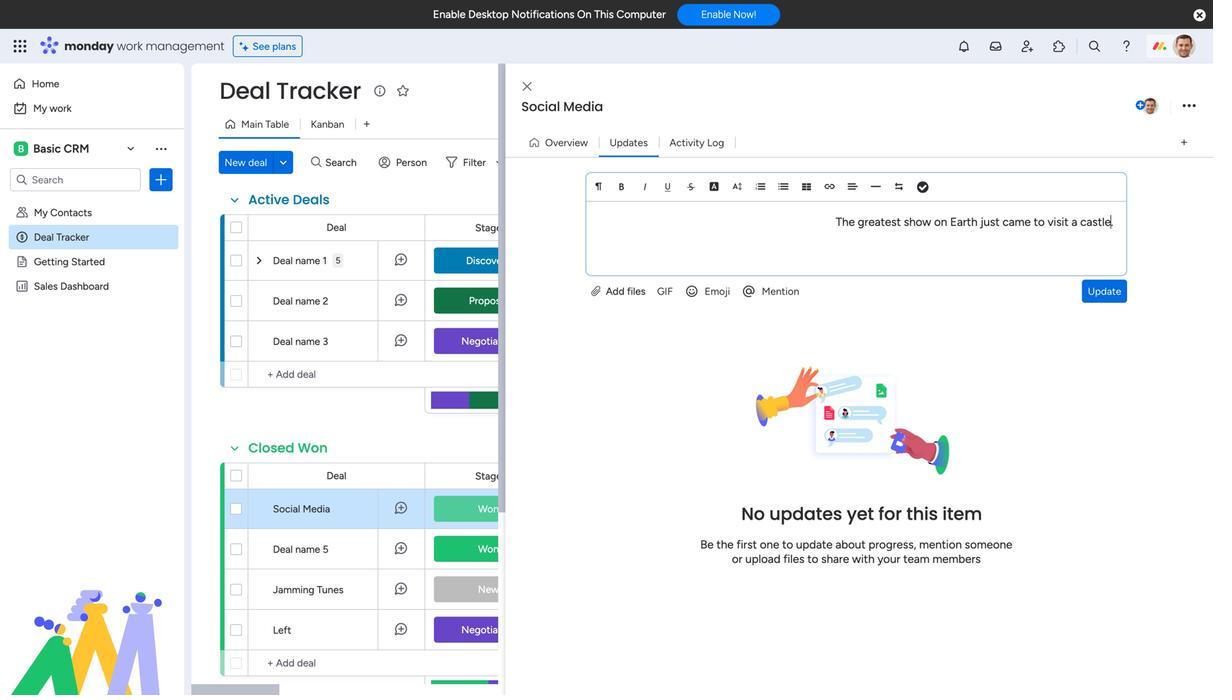 Task type: locate. For each thing, give the bounding box(es) containing it.
1 stage field from the top
[[472, 220, 506, 236]]

social down the close 'image'
[[522, 98, 560, 116]]

enable for enable desktop notifications on this computer
[[433, 8, 466, 21]]

name up jamming tunes
[[295, 544, 320, 556]]

0 vertical spatial negotiation
[[462, 335, 516, 348]]

enable
[[433, 8, 466, 21], [702, 8, 732, 20]]

update
[[797, 538, 833, 552]]

underline image
[[663, 182, 673, 192]]

Stage field
[[472, 220, 506, 236], [472, 469, 506, 484]]

social
[[522, 98, 560, 116], [273, 503, 300, 515]]

0 horizontal spatial new
[[225, 156, 246, 169]]

0 vertical spatial + add deal text field
[[256, 366, 418, 384]]

name left 2
[[295, 295, 320, 307]]

1 vertical spatial stage field
[[472, 469, 506, 484]]

1 horizontal spatial new
[[478, 584, 499, 596]]

name
[[295, 255, 320, 267], [295, 295, 320, 307], [295, 336, 320, 348], [295, 544, 320, 556]]

+ add deal text field down left
[[256, 655, 418, 673]]

0 vertical spatial social
[[522, 98, 560, 116]]

1 stage from the top
[[475, 222, 502, 234]]

deal left 3
[[273, 336, 293, 348]]

0 vertical spatial new
[[225, 156, 246, 169]]

﻿
[[1069, 215, 1069, 229]]

name left 1
[[295, 255, 320, 267]]

negotiation
[[462, 335, 516, 348], [462, 624, 516, 637]]

1 horizontal spatial files
[[784, 553, 805, 567]]

.the
[[836, 215, 1114, 229]]

to left 'visit'
[[1034, 215, 1045, 229]]

management
[[146, 38, 224, 54]]

5 up the tunes
[[323, 544, 329, 556]]

castle
[[1081, 215, 1112, 229]]

name for 3
[[295, 336, 320, 348]]

2
[[323, 295, 329, 307]]

1 vertical spatial stage
[[475, 470, 502, 483]]

stage
[[475, 222, 502, 234], [475, 470, 502, 483]]

media
[[564, 98, 603, 116], [303, 503, 330, 515]]

0 vertical spatial work
[[117, 38, 143, 54]]

0 vertical spatial stage
[[475, 222, 502, 234]]

1 vertical spatial to
[[783, 538, 794, 552]]

0 horizontal spatial 5
[[323, 544, 329, 556]]

work inside option
[[50, 102, 72, 115]]

new deal
[[225, 156, 267, 169]]

5 inside button
[[336, 255, 341, 266]]

1 negotiation from the top
[[462, 335, 516, 348]]

1 horizontal spatial work
[[117, 38, 143, 54]]

3 name from the top
[[295, 336, 320, 348]]

add view image
[[364, 119, 370, 130]]

getting
[[34, 256, 69, 268]]

social media up overview button
[[522, 98, 603, 116]]

see plans button
[[233, 35, 303, 57]]

enable for enable now!
[[702, 8, 732, 20]]

emoji button
[[679, 280, 736, 303]]

discovery
[[466, 255, 511, 267]]

Active Deals field
[[245, 191, 333, 210]]

enable left the desktop
[[433, 8, 466, 21]]

workspace selection element
[[14, 140, 91, 158]]

one
[[760, 538, 780, 552]]

tracker down contacts
[[56, 231, 89, 243]]

select product image
[[13, 39, 27, 53]]

work down home
[[50, 102, 72, 115]]

0 horizontal spatial social media
[[273, 503, 330, 515]]

my left contacts
[[34, 207, 48, 219]]

with
[[853, 553, 875, 567]]

strikethrough image
[[686, 182, 696, 192]]

started
[[71, 256, 105, 268]]

work right 'monday' at the top left of the page
[[117, 38, 143, 54]]

my contacts
[[34, 207, 92, 219]]

0 vertical spatial 5
[[336, 255, 341, 266]]

link image
[[825, 182, 835, 192]]

name for 2
[[295, 295, 320, 307]]

1 horizontal spatial 5
[[336, 255, 341, 266]]

my inside "list box"
[[34, 207, 48, 219]]

jamming tunes
[[273, 584, 344, 596]]

Deal Tracker field
[[216, 75, 365, 107]]

notifications image
[[957, 39, 972, 53]]

the
[[717, 538, 734, 552]]

new
[[225, 156, 246, 169], [478, 584, 499, 596]]

0 vertical spatial to
[[1034, 215, 1045, 229]]

1 horizontal spatial deal tracker
[[220, 75, 361, 107]]

new for new
[[478, 584, 499, 596]]

.the greatest show on earth just came to visit
[[836, 215, 1114, 229]]

media up overview
[[564, 98, 603, 116]]

name for 5
[[295, 544, 320, 556]]

+ add deal text field down 3
[[256, 366, 418, 384]]

1 horizontal spatial enable
[[702, 8, 732, 20]]

5
[[336, 255, 341, 266], [323, 544, 329, 556]]

rtl ltr image
[[894, 182, 905, 192]]

0 vertical spatial won
[[298, 439, 328, 458]]

1 vertical spatial work
[[50, 102, 72, 115]]

deal tracker
[[220, 75, 361, 107], [34, 231, 89, 243]]

crm
[[64, 142, 89, 156]]

my inside option
[[33, 102, 47, 115]]

0 vertical spatial deal tracker
[[220, 75, 361, 107]]

0 vertical spatial files
[[627, 285, 646, 298]]

text color image
[[709, 182, 720, 192]]

0 horizontal spatial work
[[50, 102, 72, 115]]

my work link
[[9, 97, 176, 120]]

lottie animation element
[[0, 550, 184, 696]]

yet
[[847, 503, 875, 527]]

members
[[933, 553, 981, 567]]

0 horizontal spatial to
[[783, 538, 794, 552]]

updates
[[770, 503, 843, 527]]

1 vertical spatial new
[[478, 584, 499, 596]]

deals
[[293, 191, 330, 209]]

1 horizontal spatial social
[[522, 98, 560, 116]]

new inside button
[[225, 156, 246, 169]]

mention
[[762, 285, 800, 298]]

log
[[708, 137, 725, 149]]

stage field for closed won
[[472, 469, 506, 484]]

add
[[606, 285, 625, 298]]

social media up deal name 5
[[273, 503, 330, 515]]

0 vertical spatial media
[[564, 98, 603, 116]]

4 name from the top
[[295, 544, 320, 556]]

0 horizontal spatial enable
[[433, 8, 466, 21]]

1 horizontal spatial to
[[808, 553, 819, 567]]

2 stage field from the top
[[472, 469, 506, 484]]

&bull; bullets image
[[779, 182, 789, 192]]

kanban button
[[300, 113, 355, 136]]

1 horizontal spatial social media
[[522, 98, 603, 116]]

work
[[117, 38, 143, 54], [50, 102, 72, 115]]

on
[[577, 8, 592, 21]]

new deal button
[[219, 151, 273, 174]]

1 vertical spatial files
[[784, 553, 805, 567]]

dapulse addbtn image
[[1136, 101, 1146, 111]]

enable inside 'button'
[[702, 8, 732, 20]]

deal name 3
[[273, 336, 328, 348]]

+ Add deal text field
[[256, 366, 418, 384], [256, 655, 418, 673]]

1 name from the top
[[295, 255, 320, 267]]

stage for deals
[[475, 222, 502, 234]]

social media
[[522, 98, 603, 116], [273, 503, 330, 515]]

5 right 1
[[336, 255, 341, 266]]

left
[[273, 625, 291, 637]]

deal up the 'main'
[[220, 75, 271, 107]]

1 vertical spatial negotiation
[[462, 624, 516, 637]]

1 vertical spatial media
[[303, 503, 330, 515]]

dapulse attachment image
[[592, 285, 601, 298]]

help image
[[1120, 39, 1134, 53]]

update
[[1088, 285, 1122, 298]]

deal up getting
[[34, 231, 54, 243]]

closed
[[249, 439, 295, 458]]

0 vertical spatial social media
[[522, 98, 603, 116]]

name for 1
[[295, 255, 320, 267]]

Search in workspace field
[[30, 172, 121, 188]]

monday
[[64, 38, 114, 54]]

options image
[[1183, 96, 1196, 116]]

mention button
[[736, 280, 806, 303]]

2 negotiation from the top
[[462, 624, 516, 637]]

0 horizontal spatial media
[[303, 503, 330, 515]]

sales
[[34, 280, 58, 293]]

stage field for active deals
[[472, 220, 506, 236]]

enable left now!
[[702, 8, 732, 20]]

1 vertical spatial my
[[34, 207, 48, 219]]

files
[[627, 285, 646, 298], [784, 553, 805, 567]]

my down home
[[33, 102, 47, 115]]

0 horizontal spatial tracker
[[56, 231, 89, 243]]

0 vertical spatial my
[[33, 102, 47, 115]]

0 vertical spatial stage field
[[472, 220, 506, 236]]

filter
[[463, 156, 486, 169]]

to down update
[[808, 553, 819, 567]]

1 horizontal spatial tracker
[[276, 75, 361, 107]]

activity log
[[670, 137, 725, 149]]

my
[[33, 102, 47, 115], [34, 207, 48, 219]]

Search field
[[322, 152, 365, 173]]

search everything image
[[1088, 39, 1103, 53]]

files right add
[[627, 285, 646, 298]]

italic image
[[640, 182, 650, 192]]

media inside field
[[564, 98, 603, 116]]

2 + add deal text field from the top
[[256, 655, 418, 673]]

social media inside field
[[522, 98, 603, 116]]

option
[[0, 200, 184, 203]]

name left 3
[[295, 336, 320, 348]]

work for my
[[50, 102, 72, 115]]

progress,
[[869, 538, 917, 552]]

Closed Won field
[[245, 439, 332, 458]]

﻿ a castle
[[1069, 215, 1112, 229]]

1 horizontal spatial media
[[564, 98, 603, 116]]

2 stage from the top
[[475, 470, 502, 483]]

came
[[1003, 215, 1031, 229]]

1 enable from the left
[[433, 8, 466, 21]]

2 vertical spatial to
[[808, 553, 819, 567]]

my for my contacts
[[34, 207, 48, 219]]

basic crm
[[33, 142, 89, 156]]

deal name 2
[[273, 295, 329, 307]]

0 horizontal spatial files
[[627, 285, 646, 298]]

this
[[595, 8, 614, 21]]

2 enable from the left
[[702, 8, 732, 20]]

deal up jamming
[[273, 544, 293, 556]]

align image
[[848, 182, 858, 192]]

social inside field
[[522, 98, 560, 116]]

to right one
[[783, 538, 794, 552]]

close image
[[523, 81, 532, 92]]

tracker
[[276, 75, 361, 107], [56, 231, 89, 243]]

deal tracker down my contacts
[[34, 231, 89, 243]]

arrow down image
[[491, 154, 509, 171]]

team
[[904, 553, 930, 567]]

public board image
[[15, 255, 29, 269]]

format image
[[594, 182, 604, 192]]

active
[[249, 191, 290, 209]]

visit
[[1048, 215, 1069, 229]]

0 horizontal spatial deal tracker
[[34, 231, 89, 243]]

tracker up kanban
[[276, 75, 361, 107]]

someone
[[965, 538, 1013, 552]]

deal up the 5 button on the top left of the page
[[327, 221, 347, 234]]

social up deal name 5
[[273, 503, 300, 515]]

media up deal name 5
[[303, 503, 330, 515]]

1 vertical spatial + add deal text field
[[256, 655, 418, 673]]

no updates yet for this item
[[742, 503, 983, 527]]

main
[[241, 118, 263, 130]]

2 name from the top
[[295, 295, 320, 307]]

home
[[32, 78, 59, 90]]

deal tracker up table
[[220, 75, 361, 107]]

1 vertical spatial social
[[273, 503, 300, 515]]

0 vertical spatial tracker
[[276, 75, 361, 107]]

item
[[943, 503, 983, 527]]

b
[[18, 143, 24, 155]]

list box
[[0, 198, 184, 494]]

files down update
[[784, 553, 805, 567]]



Task type: describe. For each thing, give the bounding box(es) containing it.
on
[[935, 215, 948, 229]]

notifications
[[512, 8, 575, 21]]

files inside be the first one to update about progress, mention someone or upload files to share with your team members
[[784, 553, 805, 567]]

stage for won
[[475, 470, 502, 483]]

line image
[[871, 182, 881, 192]]

3
[[323, 336, 328, 348]]

deal name 1
[[273, 255, 327, 267]]

main table button
[[219, 113, 300, 136]]

activity
[[670, 137, 705, 149]]

Social Media field
[[518, 98, 1134, 116]]

list box containing my contacts
[[0, 198, 184, 494]]

earth
[[951, 215, 978, 229]]

invite members image
[[1021, 39, 1035, 53]]

closed won
[[249, 439, 328, 458]]

for
[[879, 503, 903, 527]]

deal down closed won 'field'
[[327, 470, 347, 482]]

person
[[396, 156, 427, 169]]

now!
[[734, 8, 757, 20]]

size image
[[733, 182, 743, 192]]

0 horizontal spatial social
[[273, 503, 300, 515]]

terry turtle image
[[1142, 97, 1160, 116]]

see
[[253, 40, 270, 52]]

1 + add deal text field from the top
[[256, 366, 418, 384]]

5 button
[[333, 241, 344, 281]]

overview button
[[523, 131, 599, 154]]

enable now!
[[702, 8, 757, 20]]

workspace image
[[14, 141, 28, 157]]

or
[[732, 553, 743, 567]]

options image
[[154, 173, 168, 187]]

see plans
[[253, 40, 296, 52]]

enable now! button
[[678, 4, 781, 25]]

desktop
[[469, 8, 509, 21]]

updates button
[[599, 131, 659, 154]]

home option
[[9, 72, 176, 95]]

public dashboard image
[[15, 280, 29, 293]]

gif button
[[652, 280, 679, 303]]

1 vertical spatial tracker
[[56, 231, 89, 243]]

contacts
[[50, 207, 92, 219]]

main table
[[241, 118, 289, 130]]

tunes
[[317, 584, 344, 596]]

won inside 'field'
[[298, 439, 328, 458]]

gif
[[657, 285, 673, 298]]

table image
[[802, 182, 812, 192]]

proposal
[[469, 295, 508, 307]]

monday work management
[[64, 38, 224, 54]]

add view image
[[1182, 137, 1188, 148]]

a
[[1072, 215, 1078, 229]]

show board description image
[[371, 84, 389, 98]]

emoji
[[705, 285, 731, 298]]

2 vertical spatial won
[[478, 543, 499, 556]]

work for monday
[[117, 38, 143, 54]]

checklist image
[[918, 182, 929, 192]]

v2 search image
[[311, 154, 322, 171]]

mention
[[920, 538, 963, 552]]

dashboard
[[60, 280, 109, 293]]

1
[[323, 255, 327, 267]]

monday marketplace image
[[1053, 39, 1067, 53]]

new for new deal
[[225, 156, 246, 169]]

filter button
[[440, 151, 509, 174]]

1 vertical spatial won
[[478, 503, 499, 515]]

update button
[[1083, 280, 1128, 303]]

sales dashboard
[[34, 280, 109, 293]]

be
[[701, 538, 714, 552]]

update feed image
[[989, 39, 1004, 53]]

share
[[822, 553, 850, 567]]

just
[[981, 215, 1000, 229]]

first
[[737, 538, 758, 552]]

kanban
[[311, 118, 345, 130]]

about
[[836, 538, 866, 552]]

deal
[[248, 156, 267, 169]]

upload
[[746, 553, 781, 567]]

my work option
[[9, 97, 176, 120]]

1 vertical spatial 5
[[323, 544, 329, 556]]

1 vertical spatial deal tracker
[[34, 231, 89, 243]]

jamming
[[273, 584, 315, 596]]

active deals
[[249, 191, 330, 209]]

my work
[[33, 102, 72, 115]]

my for my work
[[33, 102, 47, 115]]

add to favorites image
[[396, 83, 410, 98]]

updates
[[610, 137, 648, 149]]

overview
[[545, 137, 588, 149]]

lottie animation image
[[0, 550, 184, 696]]

be the first one to update about progress, mention someone or upload files to share with your team members
[[701, 538, 1013, 567]]

2 horizontal spatial to
[[1034, 215, 1045, 229]]

1. numbers image
[[756, 182, 766, 192]]

this
[[907, 503, 939, 527]]

terry turtle image
[[1173, 35, 1196, 58]]

dapulse close image
[[1194, 8, 1207, 23]]

basic
[[33, 142, 61, 156]]

your
[[878, 553, 901, 567]]

no
[[742, 503, 765, 527]]

add files
[[604, 285, 646, 298]]

plans
[[272, 40, 296, 52]]

angle down image
[[280, 157, 287, 168]]

workspace options image
[[154, 141, 168, 156]]

activity log button
[[659, 131, 735, 154]]

negotiation for left
[[462, 624, 516, 637]]

deal left 1
[[273, 255, 293, 267]]

deal name 5
[[273, 544, 329, 556]]

deal left 2
[[273, 295, 293, 307]]

show
[[904, 215, 932, 229]]

negotiation for deal name 3
[[462, 335, 516, 348]]

bold image
[[617, 182, 627, 192]]

computer
[[617, 8, 666, 21]]

1 vertical spatial social media
[[273, 503, 330, 515]]

enable desktop notifications on this computer
[[433, 8, 666, 21]]



Task type: vqa. For each thing, say whether or not it's contained in the screenshot.
To to the middle
yes



